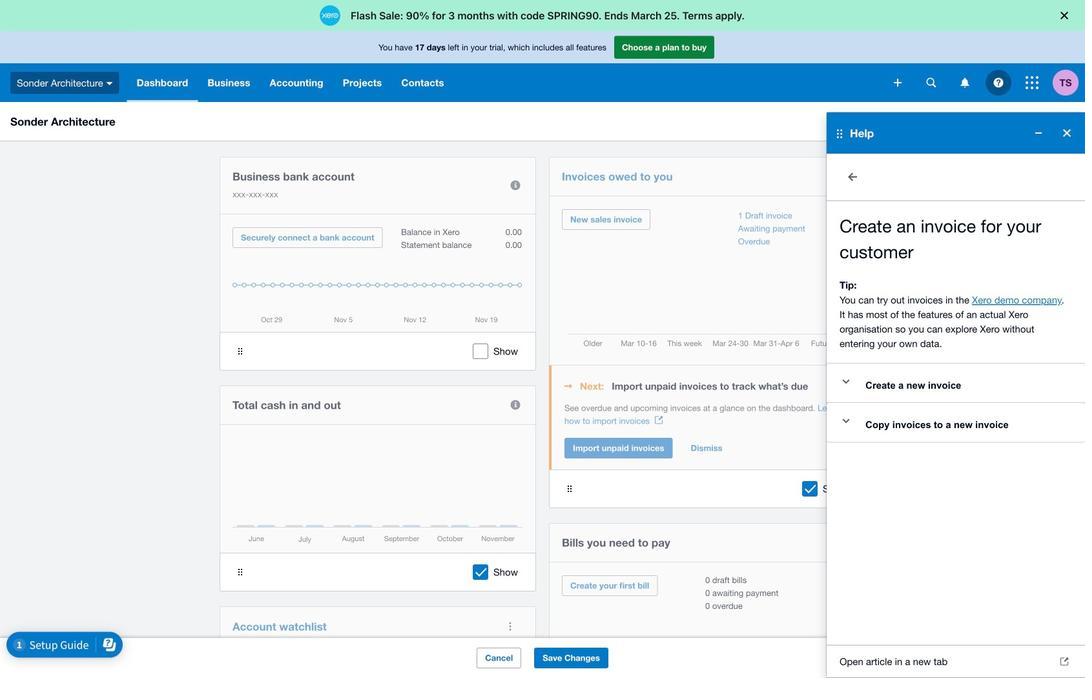 Task type: vqa. For each thing, say whether or not it's contained in the screenshot.
the bottom THE TOGGLE 'icon'
yes



Task type: describe. For each thing, give the bounding box(es) containing it.
panel body document
[[565, 402, 853, 428]]

close help menu image
[[1054, 120, 1080, 146]]

close article image
[[840, 164, 866, 190]]



Task type: locate. For each thing, give the bounding box(es) containing it.
0 horizontal spatial svg image
[[894, 79, 902, 87]]

2 horizontal spatial svg image
[[961, 78, 969, 88]]

opens in a new tab image
[[655, 416, 663, 424]]

2 toggle image from the top
[[833, 408, 859, 434]]

1 horizontal spatial svg image
[[994, 78, 1004, 88]]

toggle image
[[833, 369, 859, 395], [833, 408, 859, 434]]

banner
[[0, 31, 1085, 678]]

2 horizontal spatial svg image
[[1026, 76, 1039, 89]]

1 vertical spatial toggle image
[[833, 408, 859, 434]]

1 toggle image from the top
[[833, 369, 859, 395]]

svg image
[[927, 78, 936, 88], [961, 78, 969, 88], [106, 82, 113, 85]]

svg image
[[1026, 76, 1039, 89], [994, 78, 1004, 88], [894, 79, 902, 87]]

0 vertical spatial toggle image
[[833, 369, 859, 395]]

group
[[827, 112, 1085, 678]]

0 horizontal spatial svg image
[[106, 82, 113, 85]]

collapse help menu image
[[1026, 120, 1052, 146]]

dialog
[[0, 0, 1085, 31]]

1 horizontal spatial svg image
[[927, 78, 936, 88]]

help menu search results element
[[827, 154, 1085, 678]]



